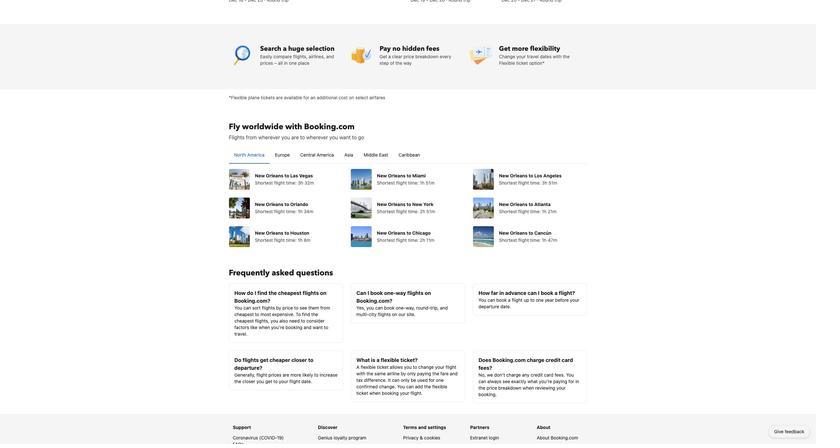 Task type: describe. For each thing, give the bounding box(es) containing it.
to inside new orleans to orlando shortest flight time: 1h 34m
[[285, 202, 289, 207]]

book up year
[[541, 290, 553, 296]]

shortest for new orleans to chicago shortest flight time: 2h 11m
[[377, 237, 395, 243]]

2 vertical spatial ticket
[[357, 391, 368, 396]]

time: for new orleans to orlando shortest flight time: 1h 34m
[[286, 209, 297, 214]]

47m
[[548, 237, 557, 243]]

privacy
[[403, 435, 419, 441]]

flights up them
[[303, 290, 319, 296]]

york
[[423, 202, 434, 207]]

new for new orleans to cancún shortest flight time: 1h 47m
[[499, 230, 509, 236]]

airfares
[[369, 95, 385, 100]]

flight inside new orleans to las vegas shortest flight time: 3h 32m
[[274, 180, 285, 186]]

give
[[774, 429, 784, 435]]

you're
[[271, 325, 284, 330]]

pay
[[380, 44, 391, 53]]

be
[[411, 377, 416, 383]]

to inside what is a flexible ticket? a flexible ticket allows you to change your flight with the same airline by only paying the fare and tax difference. it can only be used for one confirmed change. you can add the flexible ticket when booking your flight.
[[413, 364, 417, 370]]

how far in advance can i book a flight? you can book a flight up to one year before your departure date.
[[479, 290, 579, 309]]

a down advance at the right of the page
[[508, 297, 511, 303]]

see inside does booking.com charge credit card fees? no, we don't charge any credit card fees. you can always see exactly what you're paying for in the price breakdown when reviewing your booking.
[[503, 379, 510, 384]]

can inside does booking.com charge credit card fees? no, we don't charge any credit card fees. you can always see exactly what you're paying for in the price breakdown when reviewing your booking.
[[479, 379, 486, 384]]

the down frequently asked questions
[[269, 290, 277, 296]]

caribbean button
[[393, 146, 425, 163]]

the inside does booking.com charge credit card fees? no, we don't charge any credit card fees. you can always see exactly what you're paying for in the price breakdown when reviewing your booking.
[[479, 385, 485, 391]]

to inside new orleans to new york shortest flight time: 2h 51m
[[407, 202, 411, 207]]

cost
[[339, 95, 348, 100]]

change
[[499, 54, 515, 59]]

from inside how do i find the cheapest flights on booking.com? you can sort flights by price to see them from cheapest to most expensive. to find the cheapest flights, you also need to consider factors like when you're booking and want to travel.
[[320, 305, 330, 311]]

used
[[417, 377, 428, 383]]

shortest for new orleans to houston shortest flight time: 1h 8m
[[255, 237, 273, 243]]

0 vertical spatial cheapest
[[278, 290, 301, 296]]

0 horizontal spatial for
[[303, 95, 309, 100]]

new for new orleans to atlanta shortest flight time: 1h 21m
[[499, 202, 509, 207]]

time: inside new orleans to los angeles shortest flight time: 3h 51m
[[530, 180, 541, 186]]

way inside pay no hidden fees get a clear price breakdown every step of the way
[[404, 60, 412, 66]]

the inside get more flexibility change your travel dates with the flexible ticket option*
[[563, 54, 570, 59]]

1 vertical spatial charge
[[506, 372, 521, 378]]

a inside what is a flexible ticket? a flexible ticket allows you to change your flight with the same airline by only paying the fare and tax difference. it can only be used for one confirmed change. you can add the flexible ticket when booking your flight.
[[377, 357, 380, 363]]

i inside how far in advance can i book a flight? you can book a flight up to one year before your departure date.
[[538, 290, 540, 296]]

search a huge selection easily compare flights, airlines, and prices – all in one place
[[260, 44, 335, 66]]

and inside what is a flexible ticket? a flexible ticket allows you to change your flight with the same airline by only paying the fare and tax difference. it can only be used for one confirmed change. you can add the flexible ticket when booking your flight.
[[450, 371, 458, 377]]

flight down departure?
[[257, 372, 267, 378]]

booking.com? inside how do i find the cheapest flights on booking.com? you can sort flights by price to see them from cheapest to most expensive. to find the cheapest flights, you also need to consider factors like when you're booking and want to travel.
[[234, 298, 270, 304]]

far
[[491, 290, 498, 296]]

can up departure
[[488, 297, 495, 303]]

middle
[[364, 152, 378, 158]]

and inside can i book one-way flights on booking.com? yes, you can book one-way, round-trip, and multi-city flights on our site.
[[440, 305, 448, 311]]

new for new orleans to houston shortest flight time: 1h 8m
[[255, 230, 265, 236]]

city
[[369, 312, 377, 317]]

booking.com for does
[[493, 357, 526, 363]]

want inside fly worldwide with booking.com flights from wherever you are to wherever you want to go
[[339, 134, 351, 140]]

1h for 34m
[[298, 209, 303, 214]]

what
[[528, 379, 538, 384]]

19)
[[277, 435, 284, 441]]

new left 'york'
[[412, 202, 422, 207]]

one inside how far in advance can i book a flight? you can book a flight up to one year before your departure date.
[[536, 297, 544, 303]]

new orleans to cancún shortest flight time: 1h 47m
[[499, 230, 557, 243]]

shortest inside new orleans to los angeles shortest flight time: 3h 51m
[[499, 180, 517, 186]]

ticket inside get more flexibility change your travel dates with the flexible ticket option*
[[516, 60, 528, 66]]

flights right city
[[378, 312, 391, 317]]

booking inside what is a flexible ticket? a flexible ticket allows you to change your flight with the same airline by only paying the fare and tax difference. it can only be used for one confirmed change. you can add the flexible ticket when booking your flight.
[[382, 391, 399, 396]]

date. inside how far in advance can i book a flight? you can book a flight up to one year before your departure date.
[[500, 304, 511, 309]]

plane
[[248, 95, 260, 100]]

*flexible
[[229, 95, 247, 100]]

1 vertical spatial cheapest
[[234, 312, 254, 317]]

terms
[[403, 425, 417, 430]]

the inside pay no hidden fees get a clear price breakdown every step of the way
[[396, 60, 402, 66]]

clear
[[392, 54, 402, 59]]

does
[[479, 357, 491, 363]]

search
[[260, 44, 281, 53]]

are inside do flights get cheaper closer to departure? generally, flight prices are more likely to increase the closer you get to your flight date.
[[283, 372, 289, 378]]

central america button
[[295, 146, 339, 163]]

vegas
[[299, 173, 313, 178]]

selection
[[306, 44, 335, 53]]

round-
[[416, 305, 430, 311]]

how for how far in advance can i book a flight?
[[479, 290, 490, 296]]

1 wherever from the left
[[258, 134, 280, 140]]

in inside how far in advance can i book a flight? you can book a flight up to one year before your departure date.
[[499, 290, 504, 296]]

flexible
[[499, 60, 515, 66]]

ticket?
[[401, 357, 418, 363]]

additional
[[317, 95, 337, 100]]

tickets
[[261, 95, 275, 100]]

about booking.com
[[537, 435, 578, 441]]

1 vertical spatial find
[[302, 312, 310, 317]]

can down be
[[406, 384, 414, 390]]

one inside search a huge selection easily compare flights, airlines, and prices – all in one place
[[289, 60, 297, 66]]

houston
[[290, 230, 309, 236]]

travel.
[[234, 331, 247, 337]]

easily
[[260, 54, 272, 59]]

new orleans to miami shortest flight time: 1h 51m
[[377, 173, 435, 186]]

terms and settings
[[403, 425, 446, 430]]

price inside pay no hidden fees get a clear price breakdown every step of the way
[[404, 54, 414, 59]]

3h for vegas
[[298, 180, 303, 186]]

central america
[[300, 152, 334, 158]]

in inside does booking.com charge credit card fees? no, we don't charge any credit card fees. you can always see exactly what you're paying for in the price breakdown when reviewing your booking.
[[576, 379, 579, 384]]

see inside how do i find the cheapest flights on booking.com? you can sort flights by price to see them from cheapest to most expensive. to find the cheapest flights, you also need to consider factors like when you're booking and want to travel.
[[300, 305, 307, 311]]

orleans for houston
[[266, 230, 283, 236]]

a inside search a huge selection easily compare flights, airlines, and prices – all in one place
[[283, 44, 287, 53]]

flight down the cheaper at the left bottom of the page
[[289, 379, 300, 384]]

can right it
[[392, 377, 400, 383]]

to down the cheaper at the left bottom of the page
[[274, 379, 278, 384]]

date. inside do flights get cheaper closer to departure? generally, flight prices are more likely to increase the closer you get to your flight date.
[[301, 379, 312, 384]]

orleans for chicago
[[388, 230, 406, 236]]

way inside can i book one-way flights on booking.com? yes, you can book one-way, round-trip, and multi-city flights on our site.
[[396, 290, 406, 296]]

(covid-
[[259, 435, 277, 441]]

europe button
[[270, 146, 295, 163]]

north america
[[234, 152, 265, 158]]

breakdown inside pay no hidden fees get a clear price breakdown every step of the way
[[415, 54, 439, 59]]

you inside how do i find the cheapest flights on booking.com? you can sort flights by price to see them from cheapest to most expensive. to find the cheapest flights, you also need to consider factors like when you're booking and want to travel.
[[234, 305, 242, 311]]

you inside how far in advance can i book a flight? you can book a flight up to one year before your departure date.
[[479, 297, 486, 303]]

to up to
[[294, 305, 298, 311]]

price inside does booking.com charge credit card fees? no, we don't charge any credit card fees. you can always see exactly what you're paying for in the price breakdown when reviewing your booking.
[[487, 385, 497, 391]]

flight inside what is a flexible ticket? a flexible ticket allows you to change your flight with the same airline by only paying the fare and tax difference. it can only be used for one confirmed change. you can add the flexible ticket when booking your flight.
[[446, 364, 456, 370]]

don't
[[494, 372, 505, 378]]

and inside search a huge selection easily compare flights, airlines, and prices – all in one place
[[326, 54, 334, 59]]

your left flight.
[[400, 391, 409, 396]]

1h for 47m
[[542, 237, 547, 243]]

with inside get more flexibility change your travel dates with the flexible ticket option*
[[553, 54, 562, 59]]

you up europe
[[281, 134, 290, 140]]

like
[[250, 325, 257, 330]]

flights, inside how do i find the cheapest flights on booking.com? you can sort flights by price to see them from cheapest to most expensive. to find the cheapest flights, you also need to consider factors like when you're booking and want to travel.
[[255, 318, 269, 324]]

time: for new orleans to atlanta shortest flight time: 1h 21m
[[530, 209, 541, 214]]

genius loyalty program link
[[318, 435, 366, 441]]

flight inside new orleans to los angeles shortest flight time: 3h 51m
[[518, 180, 529, 186]]

1 vertical spatial flexible
[[361, 364, 376, 370]]

add
[[415, 384, 423, 390]]

new orleans to los angeles image
[[473, 169, 494, 190]]

new for new orleans to los angeles shortest flight time: 3h 51m
[[499, 173, 509, 178]]

one inside what is a flexible ticket? a flexible ticket allows you to change your flight with the same airline by only paying the fare and tax difference. it can only be used for one confirmed change. you can add the flexible ticket when booking your flight.
[[436, 377, 444, 383]]

every
[[440, 54, 451, 59]]

to left go
[[352, 134, 357, 140]]

flight?
[[559, 290, 575, 296]]

las
[[290, 173, 298, 178]]

flights up "way,"
[[407, 290, 424, 296]]

–
[[274, 60, 277, 66]]

orleans for new
[[388, 202, 406, 207]]

asia button
[[339, 146, 358, 163]]

available
[[284, 95, 302, 100]]

do
[[234, 357, 241, 363]]

2h inside new orleans to new york shortest flight time: 2h 51m
[[420, 209, 425, 214]]

flight inside new orleans to houston shortest flight time: 1h 8m
[[274, 237, 285, 243]]

central
[[300, 152, 316, 158]]

pay no hidden fees get a clear price breakdown every step of the way
[[380, 44, 451, 66]]

i inside how do i find the cheapest flights on booking.com? you can sort flights by price to see them from cheapest to most expensive. to find the cheapest flights, you also need to consider factors like when you're booking and want to travel.
[[255, 290, 256, 296]]

flights up most
[[262, 305, 275, 311]]

you inside how do i find the cheapest flights on booking.com? you can sort flights by price to see them from cheapest to most expensive. to find the cheapest flights, you also need to consider factors like when you're booking and want to travel.
[[271, 318, 278, 324]]

1h for 51m
[[420, 180, 425, 186]]

on right cost
[[349, 95, 354, 100]]

new orleans to las vegas image
[[229, 169, 250, 190]]

orleans for miami
[[388, 173, 406, 178]]

when inside what is a flexible ticket? a flexible ticket allows you to change your flight with the same airline by only paying the fare and tax difference. it can only be used for one confirmed change. you can add the flexible ticket when booking your flight.
[[369, 391, 381, 396]]

orlando
[[290, 202, 308, 207]]

yes,
[[357, 305, 365, 311]]

2h inside new orleans to chicago shortest flight time: 2h 11m
[[420, 237, 425, 243]]

europe
[[275, 152, 290, 158]]

to right likely
[[314, 372, 319, 378]]

flight inside new orleans to chicago shortest flight time: 2h 11m
[[396, 237, 407, 243]]

prices for huge
[[260, 60, 273, 66]]

new orleans to chicago image
[[351, 226, 372, 247]]

about for about
[[537, 425, 551, 430]]

booking inside how do i find the cheapest flights on booking.com? you can sort flights by price to see them from cheapest to most expensive. to find the cheapest flights, you also need to consider factors like when you're booking and want to travel.
[[286, 325, 302, 330]]

to up likely
[[308, 357, 313, 363]]

get inside get more flexibility change your travel dates with the flexible ticket option*
[[499, 44, 510, 53]]

also
[[279, 318, 288, 324]]

1 vertical spatial card
[[544, 372, 554, 378]]

a up before
[[555, 290, 558, 296]]

flight inside new orleans to cancún shortest flight time: 1h 47m
[[518, 237, 529, 243]]

always
[[487, 379, 501, 384]]

1h for 21m
[[542, 209, 547, 214]]

program
[[349, 435, 366, 441]]

breakdown inside does booking.com charge credit card fees? no, we don't charge any credit card fees. you can always see exactly what you're paying for in the price breakdown when reviewing your booking.
[[498, 385, 522, 391]]

questions
[[296, 268, 333, 278]]

book right can
[[370, 290, 383, 296]]

all
[[278, 60, 283, 66]]

1 vertical spatial only
[[401, 377, 410, 383]]

advance
[[505, 290, 527, 296]]

to up central
[[300, 134, 305, 140]]

11m
[[426, 237, 435, 243]]

extranet login
[[470, 435, 499, 441]]

with inside what is a flexible ticket? a flexible ticket allows you to change your flight with the same airline by only paying the fare and tax difference. it can only be used for one confirmed change. you can add the flexible ticket when booking your flight.
[[357, 371, 365, 377]]

new orleans to las vegas shortest flight time: 3h 32m
[[255, 173, 314, 186]]

0 vertical spatial credit
[[546, 357, 561, 363]]

0 vertical spatial one-
[[384, 290, 396, 296]]

an
[[311, 95, 316, 100]]

shortest inside new orleans to las vegas shortest flight time: 3h 32m
[[255, 180, 273, 186]]

booking.com inside fly worldwide with booking.com flights from wherever you are to wherever you want to go
[[304, 121, 355, 132]]

consider
[[306, 318, 325, 324]]

shortest inside new orleans to new york shortest flight time: 2h 51m
[[377, 209, 395, 214]]

to down consider
[[324, 325, 328, 330]]

1 horizontal spatial flexible
[[381, 357, 399, 363]]

flight inside new orleans to new york shortest flight time: 2h 51m
[[396, 209, 407, 214]]

select
[[355, 95, 368, 100]]

on up round-
[[425, 290, 431, 296]]

travel
[[527, 54, 539, 59]]

orleans for las
[[266, 173, 283, 178]]

middle east button
[[358, 146, 393, 163]]

2 wherever from the left
[[306, 134, 328, 140]]

2 vertical spatial cheapest
[[234, 318, 254, 324]]

shortest for new orleans to cancún shortest flight time: 1h 47m
[[499, 237, 517, 243]]

flight inside new orleans to orlando shortest flight time: 1h 34m
[[274, 209, 285, 214]]

the up difference.
[[367, 371, 373, 377]]

give feedback button
[[769, 426, 810, 438]]

sort
[[252, 305, 261, 311]]

new for new orleans to miami shortest flight time: 1h 51m
[[377, 173, 387, 178]]

price inside how do i find the cheapest flights on booking.com? you can sort flights by price to see them from cheapest to most expensive. to find the cheapest flights, you also need to consider factors like when you're booking and want to travel.
[[282, 305, 293, 311]]

orleans for orlando
[[266, 202, 283, 207]]

new orleans to atlanta image
[[473, 198, 494, 218]]

more inside do flights get cheaper closer to departure? generally, flight prices are more likely to increase the closer you get to your flight date.
[[291, 372, 301, 378]]

frequently asked questions
[[229, 268, 333, 278]]

about for about booking.com
[[537, 435, 550, 441]]

book down far at the right of the page
[[496, 297, 507, 303]]

step
[[380, 60, 389, 66]]

by inside how do i find the cheapest flights on booking.com? you can sort flights by price to see them from cheapest to most expensive. to find the cheapest flights, you also need to consider factors like when you're booking and want to travel.
[[276, 305, 281, 311]]

how for how do i find the cheapest flights on booking.com?
[[234, 290, 246, 296]]

chicago
[[412, 230, 431, 236]]

orleans for atlanta
[[510, 202, 528, 207]]

year
[[545, 297, 554, 303]]

i inside can i book one-way flights on booking.com? yes, you can book one-way, round-trip, and multi-city flights on our site.
[[368, 290, 369, 296]]

north
[[234, 152, 246, 158]]



Task type: locate. For each thing, give the bounding box(es) containing it.
in inside search a huge selection easily compare flights, airlines, and prices – all in one place
[[284, 60, 288, 66]]

2 vertical spatial are
[[283, 372, 289, 378]]

your inside how far in advance can i book a flight? you can book a flight up to one year before your departure date.
[[570, 297, 579, 303]]

1h inside new orleans to orlando shortest flight time: 1h 34m
[[298, 209, 303, 214]]

we
[[487, 372, 493, 378]]

0 vertical spatial 2h
[[420, 209, 425, 214]]

1 vertical spatial with
[[285, 121, 302, 132]]

one left place
[[289, 60, 297, 66]]

0 horizontal spatial closer
[[242, 379, 255, 384]]

you right fees.
[[566, 372, 574, 378]]

you down ticket?
[[404, 364, 412, 370]]

orleans inside new orleans to cancún shortest flight time: 1h 47m
[[510, 230, 528, 236]]

to right "up"
[[530, 297, 535, 303]]

1 horizontal spatial flights,
[[293, 54, 308, 59]]

0 horizontal spatial credit
[[531, 372, 543, 378]]

flights, up place
[[293, 54, 308, 59]]

and inside how do i find the cheapest flights on booking.com? you can sort flights by price to see them from cheapest to most expensive. to find the cheapest flights, you also need to consider factors like when you're booking and want to travel.
[[304, 325, 312, 330]]

2 vertical spatial one
[[436, 377, 444, 383]]

0 horizontal spatial wherever
[[258, 134, 280, 140]]

flexibility
[[530, 44, 560, 53]]

new right the "new orleans to new york" image
[[377, 202, 387, 207]]

1 horizontal spatial price
[[404, 54, 414, 59]]

0 horizontal spatial see
[[300, 305, 307, 311]]

1 horizontal spatial with
[[357, 371, 365, 377]]

to right need
[[301, 318, 305, 324]]

orleans inside new orleans to new york shortest flight time: 2h 51m
[[388, 202, 406, 207]]

0 horizontal spatial booking.com?
[[234, 298, 270, 304]]

can inside can i book one-way flights on booking.com? yes, you can book one-way, round-trip, and multi-city flights on our site.
[[375, 305, 383, 311]]

the down generally,
[[234, 379, 241, 384]]

2 about from the top
[[537, 435, 550, 441]]

date.
[[500, 304, 511, 309], [301, 379, 312, 384]]

flights, down most
[[255, 318, 269, 324]]

booking.com
[[304, 121, 355, 132], [493, 357, 526, 363], [551, 435, 578, 441]]

new for new orleans to new york shortest flight time: 2h 51m
[[377, 202, 387, 207]]

get inside pay no hidden fees get a clear price breakdown every step of the way
[[380, 54, 387, 59]]

0 vertical spatial are
[[276, 95, 283, 100]]

2 2h from the top
[[420, 237, 425, 243]]

51m inside new orleans to miami shortest flight time: 1h 51m
[[426, 180, 435, 186]]

give feedback
[[774, 429, 804, 435]]

3h for angeles
[[542, 180, 547, 186]]

new inside new orleans to orlando shortest flight time: 1h 34m
[[255, 202, 265, 207]]

1 vertical spatial credit
[[531, 372, 543, 378]]

orleans for cancún
[[510, 230, 528, 236]]

with inside fly worldwide with booking.com flights from wherever you are to wherever you want to go
[[285, 121, 302, 132]]

2h down 'york'
[[420, 209, 425, 214]]

1 vertical spatial get
[[265, 379, 272, 384]]

1 how from the left
[[234, 290, 246, 296]]

2 vertical spatial with
[[357, 371, 365, 377]]

1 booking.com? from the left
[[234, 298, 270, 304]]

the up consider
[[311, 312, 318, 317]]

get
[[499, 44, 510, 53], [380, 54, 387, 59]]

34m
[[304, 209, 313, 214]]

when inside does booking.com charge credit card fees? no, we don't charge any credit card fees. you can always see exactly what you're paying for in the price breakdown when reviewing your booking.
[[523, 385, 534, 391]]

0 vertical spatial with
[[553, 54, 562, 59]]

about
[[537, 425, 551, 430], [537, 435, 550, 441]]

1 horizontal spatial card
[[562, 357, 573, 363]]

and down "selection"
[[326, 54, 334, 59]]

0 horizontal spatial paying
[[417, 371, 431, 377]]

1 vertical spatial see
[[503, 379, 510, 384]]

1 vertical spatial flights,
[[255, 318, 269, 324]]

charge up exactly on the right of page
[[506, 372, 521, 378]]

to inside new orleans to houston shortest flight time: 1h 8m
[[285, 230, 289, 236]]

time: inside new orleans to miami shortest flight time: 1h 51m
[[408, 180, 419, 186]]

booking.com?
[[234, 298, 270, 304], [357, 298, 392, 304]]

1 horizontal spatial breakdown
[[498, 385, 522, 391]]

flights
[[229, 134, 245, 140]]

orleans for los
[[510, 173, 528, 178]]

a up compare
[[283, 44, 287, 53]]

booking.com inside does booking.com charge credit card fees? no, we don't charge any credit card fees. you can always see exactly what you're paying for in the price breakdown when reviewing your booking.
[[493, 357, 526, 363]]

time: for new orleans to houston shortest flight time: 1h 8m
[[286, 237, 297, 243]]

0 horizontal spatial want
[[313, 325, 323, 330]]

want inside how do i find the cheapest flights on booking.com? you can sort flights by price to see them from cheapest to most expensive. to find the cheapest flights, you also need to consider factors like when you're booking and want to travel.
[[313, 325, 323, 330]]

new orleans to new york shortest flight time: 2h 51m
[[377, 202, 435, 214]]

are up europe button
[[291, 134, 299, 140]]

orleans inside new orleans to atlanta shortest flight time: 1h 21m
[[510, 202, 528, 207]]

1 horizontal spatial booking
[[382, 391, 399, 396]]

you right 'change.'
[[397, 384, 405, 390]]

2 horizontal spatial in
[[576, 379, 579, 384]]

you up the central america
[[329, 134, 338, 140]]

1 horizontal spatial credit
[[546, 357, 561, 363]]

a inside pay no hidden fees get a clear price breakdown every step of the way
[[388, 54, 391, 59]]

by inside what is a flexible ticket? a flexible ticket allows you to change your flight with the same airline by only paying the fare and tax difference. it can only be used for one confirmed change. you can add the flexible ticket when booking your flight.
[[401, 371, 406, 377]]

for inside does booking.com charge credit card fees? no, we don't charge any credit card fees. you can always see exactly what you're paying for in the price breakdown when reviewing your booking.
[[569, 379, 574, 384]]

trip,
[[430, 305, 439, 311]]

0 horizontal spatial date.
[[301, 379, 312, 384]]

2 booking.com? from the left
[[357, 298, 392, 304]]

to left houston on the left bottom of page
[[285, 230, 289, 236]]

1 vertical spatial ticket
[[377, 364, 389, 370]]

0 horizontal spatial i
[[255, 290, 256, 296]]

a right is
[[377, 357, 380, 363]]

atlanta
[[534, 202, 551, 207]]

place
[[298, 60, 309, 66]]

you're
[[539, 379, 552, 384]]

2 i from the left
[[368, 290, 369, 296]]

new inside new orleans to chicago shortest flight time: 2h 11m
[[377, 230, 387, 236]]

your inside do flights get cheaper closer to departure? generally, flight prices are more likely to increase the closer you get to your flight date.
[[279, 379, 288, 384]]

0 horizontal spatial card
[[544, 372, 554, 378]]

0 horizontal spatial flights,
[[255, 318, 269, 324]]

in
[[284, 60, 288, 66], [499, 290, 504, 296], [576, 379, 579, 384]]

time: for new orleans to miami shortest flight time: 1h 51m
[[408, 180, 419, 186]]

support
[[233, 425, 251, 430]]

prices inside do flights get cheaper closer to departure? generally, flight prices are more likely to increase the closer you get to your flight date.
[[269, 372, 281, 378]]

1h for 8m
[[298, 237, 303, 243]]

0 horizontal spatial booking.com
[[304, 121, 355, 132]]

2h down chicago on the bottom right of the page
[[420, 237, 425, 243]]

fly
[[229, 121, 240, 132]]

on down the questions
[[320, 290, 326, 296]]

2 america from the left
[[317, 152, 334, 158]]

1 3h from the left
[[298, 180, 303, 186]]

increase
[[320, 372, 338, 378]]

0 horizontal spatial by
[[276, 305, 281, 311]]

1 horizontal spatial from
[[320, 305, 330, 311]]

privacy & cookies link
[[403, 435, 440, 441]]

your up fare
[[435, 364, 444, 370]]

paying inside does booking.com charge credit card fees? no, we don't charge any credit card fees. you can always see exactly what you're paying for in the price breakdown when reviewing your booking.
[[553, 379, 567, 384]]

1h inside new orleans to atlanta shortest flight time: 1h 21m
[[542, 209, 547, 214]]

one left year
[[536, 297, 544, 303]]

1 america from the left
[[247, 152, 265, 158]]

you inside can i book one-way flights on booking.com? yes, you can book one-way, round-trip, and multi-city flights on our site.
[[367, 305, 374, 311]]

0 vertical spatial date.
[[500, 304, 511, 309]]

1 horizontal spatial closer
[[291, 357, 307, 363]]

flight inside new orleans to miami shortest flight time: 1h 51m
[[396, 180, 407, 186]]

1 vertical spatial one
[[536, 297, 544, 303]]

0 vertical spatial only
[[407, 371, 416, 377]]

2 how from the left
[[479, 290, 490, 296]]

1h down 'orlando'
[[298, 209, 303, 214]]

find right to
[[302, 312, 310, 317]]

can up "up"
[[528, 290, 537, 296]]

2 horizontal spatial when
[[523, 385, 534, 391]]

1 vertical spatial about
[[537, 435, 550, 441]]

0 horizontal spatial when
[[259, 325, 270, 330]]

to left chicago on the bottom right of the page
[[407, 230, 411, 236]]

0 vertical spatial booking.com
[[304, 121, 355, 132]]

51m down angeles
[[549, 180, 557, 186]]

price up expensive.
[[282, 305, 293, 311]]

want
[[339, 134, 351, 140], [313, 325, 323, 330]]

time: down 'orlando'
[[286, 209, 297, 214]]

what is a flexible ticket? a flexible ticket allows you to change your flight with the same airline by only paying the fare and tax difference. it can only be used for one confirmed change. you can add the flexible ticket when booking your flight.
[[357, 357, 458, 396]]

new right new orleans to houston "image" on the left of the page
[[255, 230, 265, 236]]

0 horizontal spatial in
[[284, 60, 288, 66]]

your left travel
[[517, 54, 526, 59]]

them
[[308, 305, 319, 311]]

time: inside new orleans to cancún shortest flight time: 1h 47m
[[530, 237, 541, 243]]

shortest inside new orleans to chicago shortest flight time: 2h 11m
[[377, 237, 395, 243]]

cancún
[[534, 230, 552, 236]]

orleans left las
[[266, 173, 283, 178]]

cheaper
[[270, 357, 290, 363]]

1 i from the left
[[255, 290, 256, 296]]

to inside new orleans to miami shortest flight time: 1h 51m
[[407, 173, 411, 178]]

see
[[300, 305, 307, 311], [503, 379, 510, 384]]

how left 'do'
[[234, 290, 246, 296]]

about booking.com link
[[537, 435, 578, 441]]

shortest inside new orleans to houston shortest flight time: 1h 8m
[[255, 237, 273, 243]]

0 vertical spatial card
[[562, 357, 573, 363]]

most
[[261, 312, 271, 317]]

america inside button
[[317, 152, 334, 158]]

0 vertical spatial breakdown
[[415, 54, 439, 59]]

can inside how do i find the cheapest flights on booking.com? you can sort flights by price to see them from cheapest to most expensive. to find the cheapest flights, you also need to consider factors like when you're booking and want to travel.
[[243, 305, 251, 311]]

on
[[349, 95, 354, 100], [320, 290, 326, 296], [425, 290, 431, 296], [392, 312, 397, 317]]

1 horizontal spatial want
[[339, 134, 351, 140]]

wherever down worldwide
[[258, 134, 280, 140]]

0 horizontal spatial with
[[285, 121, 302, 132]]

orleans left los
[[510, 173, 528, 178]]

when inside how do i find the cheapest flights on booking.com? you can sort flights by price to see them from cheapest to most expensive. to find the cheapest flights, you also need to consider factors like when you're booking and want to travel.
[[259, 325, 270, 330]]

1 vertical spatial closer
[[242, 379, 255, 384]]

new for new orleans to chicago shortest flight time: 2h 11m
[[377, 230, 387, 236]]

allows
[[390, 364, 403, 370]]

2 horizontal spatial one
[[536, 297, 544, 303]]

new orleans to houston shortest flight time: 1h 8m
[[255, 230, 311, 243]]

breakdown down fees on the right of the page
[[415, 54, 439, 59]]

loyalty
[[334, 435, 347, 441]]

orleans inside new orleans to orlando shortest flight time: 1h 34m
[[266, 202, 283, 207]]

1 horizontal spatial ticket
[[377, 364, 389, 370]]

the down used
[[424, 384, 431, 390]]

new orleans to orlando image
[[229, 198, 250, 218]]

fare
[[441, 371, 449, 377]]

flight down advance at the right of the page
[[512, 297, 523, 303]]

new orleans to orlando shortest flight time: 1h 34m
[[255, 202, 313, 214]]

want down consider
[[313, 325, 323, 330]]

0 horizontal spatial find
[[257, 290, 267, 296]]

credit up what
[[531, 372, 543, 378]]

0 horizontal spatial price
[[282, 305, 293, 311]]

one- right can
[[384, 290, 396, 296]]

2 horizontal spatial for
[[569, 379, 574, 384]]

angeles
[[543, 173, 562, 178]]

1 vertical spatial one-
[[396, 305, 406, 311]]

2 horizontal spatial with
[[553, 54, 562, 59]]

you inside what is a flexible ticket? a flexible ticket allows you to change your flight with the same airline by only paying the fare and tax difference. it can only be used for one confirmed change. you can add the flexible ticket when booking your flight.
[[397, 384, 405, 390]]

booking.
[[479, 392, 497, 397]]

how do i find the cheapest flights on booking.com? you can sort flights by price to see them from cheapest to most expensive. to find the cheapest flights, you also need to consider factors like when you're booking and want to travel.
[[234, 290, 330, 337]]

0 vertical spatial paying
[[417, 371, 431, 377]]

shortest inside new orleans to miami shortest flight time: 1h 51m
[[377, 180, 395, 186]]

51m inside new orleans to los angeles shortest flight time: 3h 51m
[[549, 180, 557, 186]]

you up city
[[367, 305, 374, 311]]

time: for new orleans to cancún shortest flight time: 1h 47m
[[530, 237, 541, 243]]

flight inside how far in advance can i book a flight? you can book a flight up to one year before your departure date.
[[512, 297, 523, 303]]

new right the new orleans to chicago image
[[377, 230, 387, 236]]

0 vertical spatial by
[[276, 305, 281, 311]]

time: down cancún
[[530, 237, 541, 243]]

1 about from the top
[[537, 425, 551, 430]]

new for new orleans to las vegas shortest flight time: 3h 32m
[[255, 173, 265, 178]]

1 2h from the top
[[420, 209, 425, 214]]

0 horizontal spatial flexible
[[361, 364, 376, 370]]

3h inside new orleans to los angeles shortest flight time: 3h 51m
[[542, 180, 547, 186]]

2 horizontal spatial flexible
[[432, 384, 447, 390]]

change
[[418, 364, 434, 370]]

1 vertical spatial date.
[[301, 379, 312, 384]]

a
[[357, 364, 360, 370]]

way up "way,"
[[396, 290, 406, 296]]

to
[[300, 134, 305, 140], [352, 134, 357, 140], [285, 173, 289, 178], [407, 173, 411, 178], [529, 173, 533, 178], [285, 202, 289, 207], [407, 202, 411, 207], [529, 202, 533, 207], [285, 230, 289, 236], [407, 230, 411, 236], [529, 230, 533, 236], [530, 297, 535, 303], [294, 305, 298, 311], [255, 312, 259, 317], [301, 318, 305, 324], [324, 325, 328, 330], [308, 357, 313, 363], [413, 364, 417, 370], [314, 372, 319, 378], [274, 379, 278, 384]]

for inside what is a flexible ticket? a flexible ticket allows you to change your flight with the same airline by only paying the fare and tax difference. it can only be used for one confirmed change. you can add the flexible ticket when booking your flight.
[[429, 377, 435, 383]]

change.
[[379, 384, 396, 390]]

new inside new orleans to las vegas shortest flight time: 3h 32m
[[255, 173, 265, 178]]

for right used
[[429, 377, 435, 383]]

with right dates
[[553, 54, 562, 59]]

departure
[[479, 304, 499, 309]]

shortest right new orleans to houston "image" on the left of the page
[[255, 237, 273, 243]]

see up to
[[300, 305, 307, 311]]

are inside fly worldwide with booking.com flights from wherever you are to wherever you want to go
[[291, 134, 299, 140]]

site.
[[407, 312, 416, 317]]

you inside do flights get cheaper closer to departure? generally, flight prices are more likely to increase the closer you get to your flight date.
[[257, 379, 264, 384]]

how inside how do i find the cheapest flights on booking.com? you can sort flights by price to see them from cheapest to most expensive. to find the cheapest flights, you also need to consider factors like when you're booking and want to travel.
[[234, 290, 246, 296]]

shortest for new orleans to miami shortest flight time: 1h 51m
[[377, 180, 395, 186]]

i right 'do'
[[255, 290, 256, 296]]

your inside get more flexibility change your travel dates with the flexible ticket option*
[[517, 54, 526, 59]]

0 horizontal spatial ticket
[[357, 391, 368, 396]]

new orleans to los angeles shortest flight time: 3h 51m
[[499, 173, 562, 186]]

new orleans to houston image
[[229, 226, 250, 247]]

booking.com? up sort
[[234, 298, 270, 304]]

of
[[390, 60, 394, 66]]

get more flexibility change your travel dates with the flexible ticket option*
[[499, 44, 570, 66]]

you inside what is a flexible ticket? a flexible ticket allows you to change your flight with the same airline by only paying the fare and tax difference. it can only be used for one confirmed change. you can add the flexible ticket when booking your flight.
[[404, 364, 412, 370]]

to left 'orlando'
[[285, 202, 289, 207]]

2 horizontal spatial ticket
[[516, 60, 528, 66]]

booking.com for about
[[551, 435, 578, 441]]

51m for new orleans to los angeles shortest flight time: 3h 51m
[[549, 180, 557, 186]]

ticket up same
[[377, 364, 389, 370]]

2 vertical spatial price
[[487, 385, 497, 391]]

can left sort
[[243, 305, 251, 311]]

new orleans to atlanta shortest flight time: 1h 21m
[[499, 202, 557, 214]]

1h inside new orleans to cancún shortest flight time: 1h 47m
[[542, 237, 547, 243]]

0 vertical spatial flights,
[[293, 54, 308, 59]]

america for north america
[[247, 152, 265, 158]]

2 horizontal spatial booking.com
[[551, 435, 578, 441]]

to left miami
[[407, 173, 411, 178]]

booking.com? inside can i book one-way flights on booking.com? yes, you can book one-way, round-trip, and multi-city flights on our site.
[[357, 298, 392, 304]]

0 vertical spatial see
[[300, 305, 307, 311]]

1 vertical spatial from
[[320, 305, 330, 311]]

booking down need
[[286, 325, 302, 330]]

2 3h from the left
[[542, 180, 547, 186]]

2 vertical spatial in
[[576, 379, 579, 384]]

0 horizontal spatial 3h
[[298, 180, 303, 186]]

flight up new orleans to chicago shortest flight time: 2h 11m
[[396, 209, 407, 214]]

and up privacy & cookies
[[418, 425, 427, 430]]

0 vertical spatial get
[[260, 357, 268, 363]]

shortest for new orleans to atlanta shortest flight time: 1h 21m
[[499, 209, 517, 214]]

new right new orleans to cancún image
[[499, 230, 509, 236]]

flight up new orleans to atlanta shortest flight time: 1h 21m at the right of the page
[[518, 180, 529, 186]]

new orleans to cancún image
[[473, 226, 494, 247]]

date. down advance at the right of the page
[[500, 304, 511, 309]]

america inside button
[[247, 152, 265, 158]]

to inside new orleans to cancún shortest flight time: 1h 47m
[[529, 230, 533, 236]]

north america button
[[229, 146, 270, 163]]

1 vertical spatial are
[[291, 134, 299, 140]]

can up city
[[375, 305, 383, 311]]

airlines,
[[309, 54, 325, 59]]

new orleans to new york image
[[351, 198, 372, 218]]

1 horizontal spatial get
[[499, 44, 510, 53]]

0 horizontal spatial more
[[291, 372, 301, 378]]

flight
[[274, 180, 285, 186], [396, 180, 407, 186], [518, 180, 529, 186], [274, 209, 285, 214], [396, 209, 407, 214], [518, 209, 529, 214], [274, 237, 285, 243], [396, 237, 407, 243], [518, 237, 529, 243], [512, 297, 523, 303], [446, 364, 456, 370], [257, 372, 267, 378], [289, 379, 300, 384]]

asked
[[272, 268, 294, 278]]

shortest right new orleans to miami image
[[377, 180, 395, 186]]

new inside new orleans to atlanta shortest flight time: 1h 21m
[[499, 202, 509, 207]]

booking
[[286, 325, 302, 330], [382, 391, 399, 396]]

1 vertical spatial by
[[401, 371, 406, 377]]

time: for new orleans to chicago shortest flight time: 2h 11m
[[408, 237, 419, 243]]

way
[[404, 60, 412, 66], [396, 290, 406, 296]]

more inside get more flexibility change your travel dates with the flexible ticket option*
[[512, 44, 529, 53]]

faqs
[[233, 442, 244, 444]]

flight left 8m
[[274, 237, 285, 243]]

to inside new orleans to los angeles shortest flight time: 3h 51m
[[529, 173, 533, 178]]

3 i from the left
[[538, 290, 540, 296]]

flights, inside search a huge selection easily compare flights, airlines, and prices – all in one place
[[293, 54, 308, 59]]

new orleans to miami image
[[351, 169, 372, 190]]

flight inside new orleans to atlanta shortest flight time: 1h 21m
[[518, 209, 529, 214]]

privacy & cookies
[[403, 435, 440, 441]]

by down the 'allows'
[[401, 371, 406, 377]]

0 vertical spatial find
[[257, 290, 267, 296]]

it
[[388, 377, 391, 383]]

booking.com? up city
[[357, 298, 392, 304]]

you down departure?
[[257, 379, 264, 384]]

prices inside search a huge selection easily compare flights, airlines, and prices – all in one place
[[260, 60, 273, 66]]

time:
[[286, 180, 297, 186], [408, 180, 419, 186], [530, 180, 541, 186], [286, 209, 297, 214], [408, 209, 419, 214], [530, 209, 541, 214], [286, 237, 297, 243], [408, 237, 419, 243], [530, 237, 541, 243]]

your down fees.
[[557, 385, 566, 391]]

0 horizontal spatial booking
[[286, 325, 302, 330]]

tab list containing north america
[[229, 146, 587, 164]]

1 vertical spatial way
[[396, 290, 406, 296]]

1 horizontal spatial charge
[[527, 357, 544, 363]]

flight up new orleans to cancún shortest flight time: 1h 47m
[[518, 209, 529, 214]]

compare
[[273, 54, 292, 59]]

shortest right new orleans to cancún image
[[499, 237, 517, 243]]

to inside new orleans to las vegas shortest flight time: 3h 32m
[[285, 173, 289, 178]]

3h left 32m
[[298, 180, 303, 186]]

cookies
[[424, 435, 440, 441]]

1 horizontal spatial wherever
[[306, 134, 328, 140]]

to left los
[[529, 173, 533, 178]]

ticket down travel
[[516, 60, 528, 66]]

flight up new orleans to new york shortest flight time: 2h 51m
[[396, 180, 407, 186]]

tax
[[357, 377, 363, 383]]

1 horizontal spatial in
[[499, 290, 504, 296]]

from inside fly worldwide with booking.com flights from wherever you are to wherever you want to go
[[246, 134, 257, 140]]

paying inside what is a flexible ticket? a flexible ticket allows you to change your flight with the same airline by only paying the fare and tax difference. it can only be used for one confirmed change. you can add the flexible ticket when booking your flight.
[[417, 371, 431, 377]]

for right "you're"
[[569, 379, 574, 384]]

america right central
[[317, 152, 334, 158]]

1 vertical spatial booking
[[382, 391, 399, 396]]

1 horizontal spatial find
[[302, 312, 310, 317]]

you
[[281, 134, 290, 140], [329, 134, 338, 140], [367, 305, 374, 311], [271, 318, 278, 324], [404, 364, 412, 370], [257, 379, 264, 384]]

orleans
[[266, 173, 283, 178], [388, 173, 406, 178], [510, 173, 528, 178], [266, 202, 283, 207], [388, 202, 406, 207], [510, 202, 528, 207], [266, 230, 283, 236], [388, 230, 406, 236], [510, 230, 528, 236]]

to down sort
[[255, 312, 259, 317]]

51m for new orleans to new york shortest flight time: 2h 51m
[[426, 209, 435, 214]]

get down the cheaper at the left bottom of the page
[[265, 379, 272, 384]]

book left "way,"
[[384, 305, 395, 311]]

fees
[[426, 44, 440, 53]]

to inside new orleans to atlanta shortest flight time: 1h 21m
[[529, 202, 533, 207]]

new for new orleans to orlando shortest flight time: 1h 34m
[[255, 202, 265, 207]]

on left our
[[392, 312, 397, 317]]

america for central america
[[317, 152, 334, 158]]

new down east
[[377, 173, 387, 178]]

how
[[234, 290, 246, 296], [479, 290, 490, 296]]

you left sort
[[234, 305, 242, 311]]

genius loyalty program
[[318, 435, 366, 441]]

shortest for new orleans to orlando shortest flight time: 1h 34m
[[255, 209, 273, 214]]

to inside new orleans to chicago shortest flight time: 2h 11m
[[407, 230, 411, 236]]

0 horizontal spatial breakdown
[[415, 54, 439, 59]]

3h down los
[[542, 180, 547, 186]]

flexible
[[381, 357, 399, 363], [361, 364, 376, 370], [432, 384, 447, 390]]

want left go
[[339, 134, 351, 140]]

feedback
[[785, 429, 804, 435]]

tab list
[[229, 146, 587, 164]]

go
[[358, 134, 364, 140]]

cheapest
[[278, 290, 301, 296], [234, 312, 254, 317], [234, 318, 254, 324]]

the down clear
[[396, 60, 402, 66]]

1h left 8m
[[298, 237, 303, 243]]

shortest inside new orleans to orlando shortest flight time: 1h 34m
[[255, 209, 273, 214]]

0 vertical spatial about
[[537, 425, 551, 430]]

get up 'change'
[[499, 44, 510, 53]]

flights inside do flights get cheaper closer to departure? generally, flight prices are more likely to increase the closer you get to your flight date.
[[243, 357, 259, 363]]

shortest right the "new orleans to new york" image
[[377, 209, 395, 214]]

time: inside new orleans to las vegas shortest flight time: 3h 32m
[[286, 180, 297, 186]]

one
[[289, 60, 297, 66], [536, 297, 544, 303], [436, 377, 444, 383]]

1 horizontal spatial booking.com
[[493, 357, 526, 363]]

21m
[[548, 209, 557, 214]]

card up fees.
[[562, 357, 573, 363]]

1 vertical spatial get
[[380, 54, 387, 59]]

do flights get cheaper closer to departure? generally, flight prices are more likely to increase the closer you get to your flight date.
[[234, 357, 338, 384]]

from right flights
[[246, 134, 257, 140]]

1 horizontal spatial for
[[429, 377, 435, 383]]

0 vertical spatial from
[[246, 134, 257, 140]]

1 horizontal spatial how
[[479, 290, 490, 296]]

the left fare
[[432, 371, 439, 377]]

1 horizontal spatial when
[[369, 391, 381, 396]]

1 vertical spatial 2h
[[420, 237, 425, 243]]

your inside does booking.com charge credit card fees? no, we don't charge any credit card fees. you can always see exactly what you're paying for in the price breakdown when reviewing your booking.
[[557, 385, 566, 391]]

paying down fees.
[[553, 379, 567, 384]]

prices for get
[[269, 372, 281, 378]]

huge
[[288, 44, 304, 53]]

0 vertical spatial charge
[[527, 357, 544, 363]]

fees?
[[479, 365, 492, 371]]

0 vertical spatial way
[[404, 60, 412, 66]]

shortest inside new orleans to atlanta shortest flight time: 1h 21m
[[499, 209, 517, 214]]



Task type: vqa. For each thing, say whether or not it's contained in the screenshot.


